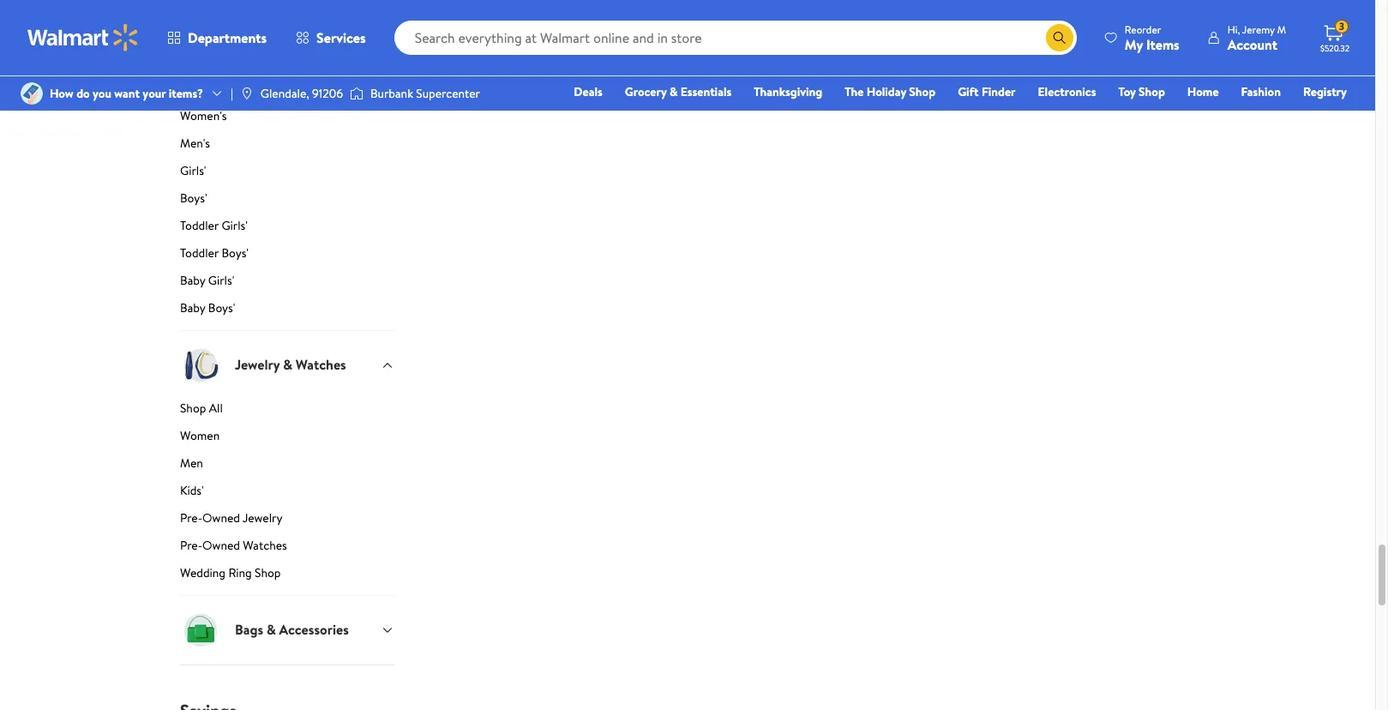 Task type: describe. For each thing, give the bounding box(es) containing it.
account
[[1228, 35, 1278, 54]]

jeremy
[[1242, 22, 1275, 36]]

departments
[[188, 28, 267, 47]]

you
[[93, 85, 111, 102]]

watches for jewelry & watches
[[296, 355, 346, 374]]

watches for pre-owned watches
[[243, 536, 287, 554]]

pre-owned watches link
[[180, 536, 394, 560]]

|
[[231, 85, 233, 102]]

the holiday shop
[[845, 83, 936, 100]]

toddler girls'
[[180, 217, 248, 234]]

how
[[50, 85, 74, 102]]

glendale,
[[261, 85, 309, 102]]

3 $520.32
[[1321, 19, 1350, 54]]

jewelry inside pre-owned jewelry link
[[243, 509, 282, 526]]

kids'
[[180, 482, 204, 499]]

your
[[143, 85, 166, 102]]

the
[[845, 83, 864, 100]]

do
[[76, 85, 90, 102]]

toy shop
[[1119, 83, 1165, 100]]

want
[[114, 85, 140, 102]]

toddler for toddler girls'
[[180, 217, 219, 234]]

women
[[180, 427, 220, 444]]

glendale, 91206
[[261, 85, 343, 102]]

men
[[180, 454, 203, 471]]

services button
[[281, 17, 380, 58]]

walmart image
[[27, 24, 139, 51]]

ring
[[228, 564, 252, 581]]

shop all link
[[180, 399, 394, 423]]

women's
[[180, 107, 227, 124]]

0 vertical spatial girls'
[[180, 162, 206, 179]]

home
[[1188, 83, 1219, 100]]

girls' link
[[180, 162, 394, 186]]

socks, tights & hosiery button
[[180, 10, 394, 79]]

all
[[209, 399, 223, 416]]

& right tights in the left of the page
[[316, 35, 326, 54]]

toddler boys'
[[180, 244, 249, 261]]

accessories
[[279, 620, 349, 639]]

Walmart Site-Wide search field
[[394, 21, 1077, 55]]

baby girls'
[[180, 271, 234, 289]]

walmart+ link
[[1288, 106, 1355, 125]]

items
[[1146, 35, 1180, 54]]

toy
[[1119, 83, 1136, 100]]

jewelry inside 'jewelry & watches' dropdown button
[[235, 355, 280, 374]]

burbank supercenter
[[371, 85, 480, 102]]

pre-owned jewelry link
[[180, 509, 394, 533]]

boys' for toddler boys'
[[222, 244, 249, 261]]

baby boys' link
[[180, 299, 394, 330]]

walmart+
[[1296, 107, 1347, 124]]

grocery & essentials
[[625, 83, 732, 100]]

boys' for baby boys'
[[208, 299, 235, 316]]

tights
[[276, 35, 313, 54]]

toy shop link
[[1111, 82, 1173, 101]]

electronics link
[[1030, 82, 1104, 101]]

grocery
[[625, 83, 667, 100]]

fashion
[[1241, 83, 1281, 100]]

departments button
[[153, 17, 281, 58]]

3
[[1339, 19, 1345, 34]]

Search search field
[[394, 21, 1077, 55]]

registry one debit
[[1216, 83, 1347, 124]]

electronics
[[1038, 83, 1096, 100]]

thanksgiving
[[754, 83, 823, 100]]

holiday
[[867, 83, 906, 100]]

shop all link
[[180, 79, 394, 103]]

deals link
[[566, 82, 610, 101]]

wedding ring shop link
[[180, 564, 394, 595]]

men's link
[[180, 134, 394, 158]]

debit
[[1244, 107, 1274, 124]]

bags
[[235, 620, 263, 639]]

owned for jewelry
[[202, 509, 240, 526]]

jewelry & watches
[[235, 355, 346, 374]]

hi, jeremy m account
[[1228, 22, 1286, 54]]

socks, tights & hosiery
[[235, 35, 375, 54]]

deals
[[574, 83, 603, 100]]

pre- for pre-owned jewelry
[[180, 509, 202, 526]]

registry link
[[1296, 82, 1355, 101]]

0 vertical spatial boys'
[[180, 189, 207, 206]]



Task type: locate. For each thing, give the bounding box(es) containing it.
pre- down kids' in the bottom of the page
[[180, 509, 202, 526]]

boys' link
[[180, 189, 394, 213]]

pre-owned watches
[[180, 536, 287, 554]]

supercenter
[[416, 85, 480, 102]]

toddler
[[180, 217, 219, 234], [180, 244, 219, 261]]

1 horizontal spatial  image
[[350, 85, 364, 102]]

1 vertical spatial pre-
[[180, 536, 202, 554]]

watches
[[296, 355, 346, 374], [243, 536, 287, 554]]

girls' for toddler girls'
[[222, 217, 248, 234]]

women's link
[[180, 107, 394, 131]]

men link
[[180, 454, 394, 478]]

&
[[316, 35, 326, 54], [670, 83, 678, 100], [283, 355, 292, 374], [267, 620, 276, 639]]

jewelry & watches button
[[180, 330, 394, 399]]

1 horizontal spatial watches
[[296, 355, 346, 374]]

bags & accessories
[[235, 620, 349, 639]]

baby girls' link
[[180, 271, 394, 295]]

baby for baby girls'
[[180, 271, 205, 289]]

1 vertical spatial toddler
[[180, 244, 219, 261]]

0 horizontal spatial watches
[[243, 536, 287, 554]]

91206
[[312, 85, 343, 102]]

my
[[1125, 35, 1143, 54]]

pre-
[[180, 509, 202, 526], [180, 536, 202, 554]]

 image for glendale, 91206
[[240, 87, 254, 100]]

& up shop all link
[[283, 355, 292, 374]]

watches down pre-owned jewelry link
[[243, 536, 287, 554]]

1 vertical spatial owned
[[202, 536, 240, 554]]

girls' for baby girls'
[[208, 271, 234, 289]]

wedding
[[180, 564, 226, 581]]

 image
[[21, 82, 43, 105]]

1 vertical spatial baby
[[180, 299, 205, 316]]

one
[[1216, 107, 1242, 124]]

burbank
[[371, 85, 413, 102]]

bags & accessories button
[[180, 595, 394, 664]]

 image right |
[[240, 87, 254, 100]]

2 baby from the top
[[180, 299, 205, 316]]

the holiday shop link
[[837, 82, 943, 101]]

reorder
[[1125, 22, 1161, 36]]

registry
[[1303, 83, 1347, 100]]

2 pre- from the top
[[180, 536, 202, 554]]

home link
[[1180, 82, 1227, 101]]

jewelry up shop all link
[[235, 355, 280, 374]]

one debit link
[[1208, 106, 1281, 125]]

owned up the wedding ring shop
[[202, 536, 240, 554]]

2 vertical spatial girls'
[[208, 271, 234, 289]]

1 owned from the top
[[202, 509, 240, 526]]

watches up shop all link
[[296, 355, 346, 374]]

pre- up wedding
[[180, 536, 202, 554]]

services
[[317, 28, 366, 47]]

toddler up baby girls'
[[180, 244, 219, 261]]

2 toddler from the top
[[180, 244, 219, 261]]

girls' down men's
[[180, 162, 206, 179]]

watches inside pre-owned watches link
[[243, 536, 287, 554]]

pre- for pre-owned watches
[[180, 536, 202, 554]]

& right bags
[[267, 620, 276, 639]]

thanksgiving link
[[746, 82, 830, 101]]

1 vertical spatial jewelry
[[243, 509, 282, 526]]

girls'
[[180, 162, 206, 179], [222, 217, 248, 234], [208, 271, 234, 289]]

boys' down the toddler girls'
[[222, 244, 249, 261]]

reorder my items
[[1125, 22, 1180, 54]]

owned for watches
[[202, 536, 240, 554]]

boys'
[[180, 189, 207, 206], [222, 244, 249, 261], [208, 299, 235, 316]]

0 vertical spatial owned
[[202, 509, 240, 526]]

boys' down baby girls'
[[208, 299, 235, 316]]

gift finder
[[958, 83, 1016, 100]]

items?
[[169, 85, 203, 102]]

 image
[[350, 85, 364, 102], [240, 87, 254, 100]]

2 owned from the top
[[202, 536, 240, 554]]

finder
[[982, 83, 1016, 100]]

toddler up "toddler boys'"
[[180, 217, 219, 234]]

pre-owned jewelry
[[180, 509, 282, 526]]

women link
[[180, 427, 394, 451]]

kids' link
[[180, 482, 394, 506]]

hosiery
[[329, 35, 375, 54]]

girls' down "toddler boys'"
[[208, 271, 234, 289]]

1 vertical spatial boys'
[[222, 244, 249, 261]]

gift finder link
[[950, 82, 1024, 101]]

essentials
[[681, 83, 732, 100]]

1 baby from the top
[[180, 271, 205, 289]]

girls' up "toddler boys'"
[[222, 217, 248, 234]]

baby for baby boys'
[[180, 299, 205, 316]]

wedding ring shop
[[180, 564, 281, 581]]

$520.32
[[1321, 42, 1350, 54]]

0 horizontal spatial  image
[[240, 87, 254, 100]]

& for bags & accessories
[[267, 620, 276, 639]]

0 vertical spatial toddler
[[180, 217, 219, 234]]

1 vertical spatial watches
[[243, 536, 287, 554]]

baby
[[180, 271, 205, 289], [180, 299, 205, 316]]

baby down baby girls'
[[180, 299, 205, 316]]

men's
[[180, 134, 210, 151]]

& for jewelry & watches
[[283, 355, 292, 374]]

2 vertical spatial boys'
[[208, 299, 235, 316]]

all
[[209, 79, 220, 97]]

owned up pre-owned watches
[[202, 509, 240, 526]]

1 vertical spatial girls'
[[222, 217, 248, 234]]

hi,
[[1228, 22, 1240, 36]]

0 vertical spatial baby
[[180, 271, 205, 289]]

owned
[[202, 509, 240, 526], [202, 536, 240, 554]]

baby up baby boys'
[[180, 271, 205, 289]]

jewelry down kids' link
[[243, 509, 282, 526]]

& right the grocery
[[670, 83, 678, 100]]

fashion link
[[1234, 82, 1289, 101]]

m
[[1277, 22, 1286, 36]]

baby boys'
[[180, 299, 235, 316]]

how do you want your items?
[[50, 85, 203, 102]]

toddler boys' link
[[180, 244, 394, 268]]

shop all
[[180, 399, 223, 416]]

shop all
[[180, 79, 220, 97]]

1 pre- from the top
[[180, 509, 202, 526]]

1 toddler from the top
[[180, 217, 219, 234]]

 image right 91206 at top
[[350, 85, 364, 102]]

 image for burbank supercenter
[[350, 85, 364, 102]]

0 vertical spatial pre-
[[180, 509, 202, 526]]

gift
[[958, 83, 979, 100]]

toddler girls' link
[[180, 217, 394, 241]]

0 vertical spatial watches
[[296, 355, 346, 374]]

0 vertical spatial jewelry
[[235, 355, 280, 374]]

socks,
[[235, 35, 273, 54]]

toddler for toddler boys'
[[180, 244, 219, 261]]

boys' up the toddler girls'
[[180, 189, 207, 206]]

search icon image
[[1053, 31, 1067, 45]]

& for grocery & essentials
[[670, 83, 678, 100]]

watches inside 'jewelry & watches' dropdown button
[[296, 355, 346, 374]]



Task type: vqa. For each thing, say whether or not it's contained in the screenshot.
1st SADDLE from the bottom
no



